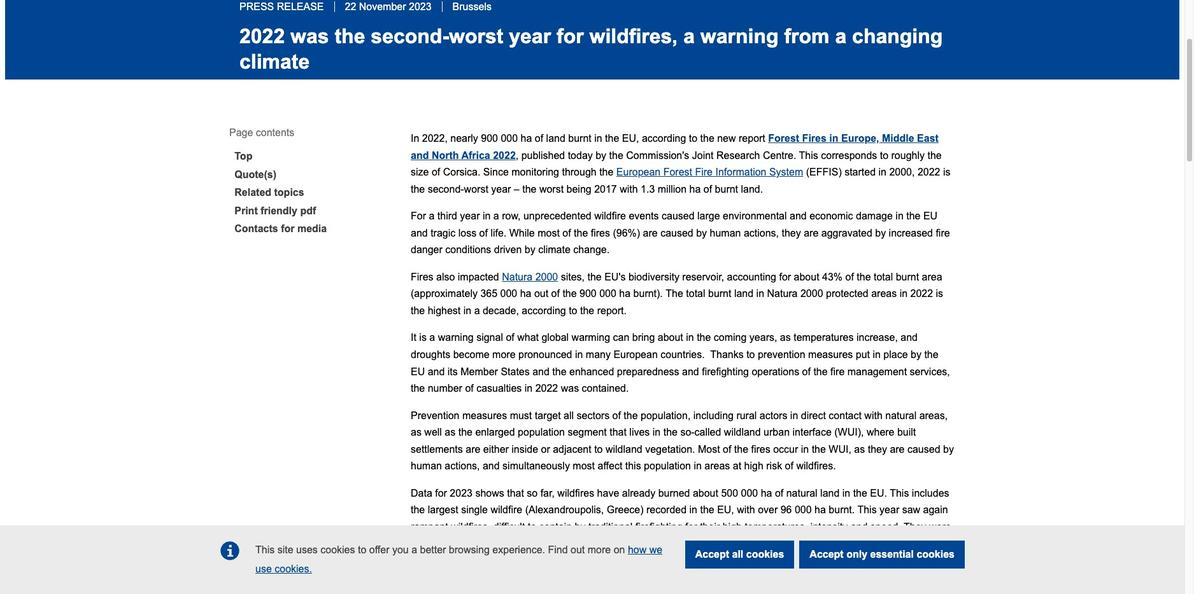 Task type: vqa. For each thing, say whether or not it's contained in the screenshot.
that inside PREVENTION MEASURES MUST TARGET ALL SECTORS OF THE POPULATION, INCLUDING RURAL ACTORS IN DIRECT CONTACT WITH NATURAL AREAS, AS WELL AS THE ENLARGED POPULATION SEGMENT THAT LIVES IN THE SO-CALLED WILDLAND URBAN INTERFACE (WUI), WHERE BUILT SETTLEMENTS ARE EITHER INSIDE OR ADJACENT TO WILDLAND VEGETATION. MOST OF THE FIRES OCCUR IN THE WUI, AS THEY ARE CAUSED BY HUMAN ACTIONS, AND SIMULTANEOUSLY MOST AFFECT THIS POPULATION IN AREAS AT HIGH RISK OF WILDFIRES.
yes



Task type: describe. For each thing, give the bounding box(es) containing it.
to inside it is a warning signal of what global warming can bring about in the coming years, as temperatures increase, and droughts become more pronounced in many european countries.  thanks to prevention measures put in place by the eu and its member states and the enhanced preparedness and firefighting operations of the fire management services, the number of casualties in 2022 was contained.
[[747, 350, 755, 361]]

are left 'either'
[[466, 444, 480, 455]]

1 horizontal spatial out
[[571, 545, 585, 556]]

become
[[453, 350, 490, 361]]

a inside it is a warning signal of what global warming can bring about in the coming years, as temperatures increase, and droughts become more pronounced in many european countries.  thanks to prevention measures put in place by the eu and its member states and the enhanced preparedness and firefighting operations of the fire management services, the number of casualties in 2022 was contained.
[[429, 333, 435, 344]]

in up life.
[[483, 211, 491, 222]]

control
[[457, 539, 487, 550]]

more inside it is a warning signal of what global warming can bring about in the coming years, as temperatures increase, and droughts become more pronounced in many european countries.  thanks to prevention measures put in place by the eu and its member states and the enhanced preparedness and firefighting operations of the fire management services, the number of casualties in 2022 was contained.
[[492, 350, 516, 361]]

and left economic
[[790, 211, 807, 222]]

human inside prevention measures must target all sectors of the population, including rural actors in direct contact with natural areas, as well as the enlarged population segment that lives in the so-called wildland urban interface (wui), where built settlements are either inside or adjacent to wildland vegetation. most of the fires occur in the wui, as they are caused by human actions, and simultaneously most affect this population in areas at high risk of wildfires.
[[411, 461, 442, 472]]

centre.
[[763, 150, 796, 161]]

in down "accounting"
[[756, 289, 764, 300]]

when
[[512, 539, 536, 550]]

of right sectors
[[612, 411, 621, 421]]

by down while
[[525, 245, 535, 256]]

burnt)
[[633, 289, 660, 300]]

eu inside "for a third year in a row, unprecedented wildfire events caused large environmental and economic damage in the eu and tragic loss of life. while most of the fires (96%) are caused by human actions, they are aggravated by increased fire danger conditions driven by climate change."
[[923, 211, 938, 222]]

greece)
[[607, 505, 644, 516]]

measures inside it is a warning signal of what global warming can bring about in the coming years, as temperatures increase, and droughts become more pronounced in many european countries.  thanks to prevention measures put in place by the eu and its member states and the enhanced preparedness and firefighting operations of the fire management services, the number of casualties in 2022 was contained.
[[808, 350, 853, 361]]

of down natura 2000 link
[[551, 289, 560, 300]]

22
[[345, 1, 356, 12]]

1 vertical spatial forest
[[663, 167, 692, 178]]

this inside the , published today by the commission's joint research centre. this corresponds to roughly the size of corsica. since monitoring through the
[[799, 150, 818, 161]]

in up increased at the top right of the page
[[896, 211, 904, 222]]

their
[[700, 522, 720, 533]]

published
[[521, 150, 565, 161]]

0 horizontal spatial wildland
[[606, 444, 643, 455]]

occurred
[[495, 556, 535, 567]]

in down this site uses cookies to offer you a better browsing experience. find out more on
[[450, 556, 458, 567]]

critical
[[916, 539, 944, 550]]

under
[[428, 539, 454, 550]]

900 000
[[481, 133, 518, 144]]

coming
[[714, 333, 747, 344]]

of inside (effis) started in 2000, 2022 is the second-worst year – the worst being 2017 with 1.3 million ha of burnt land.
[[704, 184, 712, 195]]

and left its
[[428, 367, 445, 377]]

to up when
[[528, 522, 536, 533]]

this down eu. at bottom right
[[858, 505, 877, 516]]

second- inside 2022 was the second-worst year for wildfires, a warning from a changing climate
[[371, 25, 449, 48]]

are down economic
[[804, 228, 819, 239]]

contact
[[829, 411, 862, 421]]

of inside 'data for 2023 shows that so far, wildfires have already burned about 500 000 ha of natural land in the eu. this includes the largest single wildfire (alexandroupolis, greece) recorded in the eu, with over 96 000 ha burnt. this year saw again rampant wildfires, difficult to contain by traditional firefighting for their high temperatures, intensity and speed. they were put under control only when meteorological conditions improved, allowing firefighters to tackle the blazes. other critical wildfires in the eu occurred in portugal, spain, italy and greece.'
[[775, 488, 784, 499]]

(effis)
[[806, 167, 842, 178]]

adjacent
[[553, 444, 592, 455]]

offer
[[369, 545, 389, 556]]

east
[[917, 133, 939, 144]]

year inside 'data for 2023 shows that so far, wildfires have already burned about 500 000 ha of natural land in the eu. this includes the largest single wildfire (alexandroupolis, greece) recorded in the eu, with over 96 000 ha burnt. this year saw again rampant wildfires, difficult to contain by traditional firefighting for their high temperatures, intensity and speed. they were put under control only when meteorological conditions improved, allowing firefighters to tackle the blazes. other critical wildfires in the eu occurred in portugal, spain, italy and greece.'
[[880, 505, 899, 516]]

through
[[562, 167, 597, 178]]

for a third year in a row, unprecedented wildfire events caused large environmental and economic damage in the eu and tragic loss of life. while most of the fires (96%) are caused by human actions, they are aggravated by increased fire danger conditions driven by climate change.
[[411, 211, 950, 256]]

firefighting inside it is a warning signal of what global warming can bring about in the coming years, as temperatures increase, and droughts become more pronounced in many european countries.  thanks to prevention measures put in place by the eu and its member states and the enhanced preparedness and firefighting operations of the fire management services, the number of casualties in 2022 was contained.
[[702, 367, 749, 377]]

cookies for this
[[321, 545, 355, 556]]

in down most
[[694, 461, 702, 472]]

in down burned at the bottom right of the page
[[689, 505, 697, 516]]

in down experience.
[[538, 556, 546, 567]]

information
[[716, 167, 767, 178]]

by inside 'data for 2023 shows that so far, wildfires have already burned about 500 000 ha of natural land in the eu. this includes the largest single wildfire (alexandroupolis, greece) recorded in the eu, with over 96 000 ha burnt. this year saw again rampant wildfires, difficult to contain by traditional firefighting for their high temperatures, intensity and speed. they were put under control only when meteorological conditions improved, allowing firefighters to tackle the blazes. other critical wildfires in the eu occurred in portugal, spain, italy and greece.'
[[575, 522, 586, 533]]

actions, inside "for a third year in a row, unprecedented wildfire events caused large environmental and economic damage in the eu and tragic loss of life. while most of the fires (96%) are caused by human actions, they are aggravated by increased fire danger conditions driven by climate change."
[[744, 228, 779, 239]]

sites, the eu's biodiversity reservoir, accounting for about 43% of the total burnt area (approximately 365 000 ha out of the 900 000 ha burnt)
[[411, 272, 942, 300]]

ha down natura 2000 link
[[520, 289, 531, 300]]

to inside prevention measures must target all sectors of the population, including rural actors in direct contact with natural areas, as well as the enlarged population segment that lives in the so-called wildland urban interface (wui), where built settlements are either inside or adjacent to wildland vegetation. most of the fires occur in the wui, as they are caused by human actions, and simultaneously most affect this population in areas at high risk of wildfires.
[[594, 444, 603, 455]]

large
[[697, 211, 720, 222]]

–
[[514, 184, 520, 195]]

since
[[483, 167, 509, 178]]

are down events
[[643, 228, 658, 239]]

1 horizontal spatial wildfires
[[558, 488, 594, 499]]

and down countries.
[[682, 367, 699, 377]]

wildfires.
[[796, 461, 836, 472]]

fires inside 'forest fires in europe, middle east and north africa 2022'
[[802, 133, 827, 144]]

either
[[483, 444, 509, 455]]

burnt inside (effis) started in 2000, 2022 is the second-worst year – the worst being 2017 with 1.3 million ha of burnt land.
[[715, 184, 738, 195]]

and inside 'forest fires in europe, middle east and north africa 2022'
[[411, 150, 429, 161]]

lives
[[629, 428, 650, 438]]

of left what
[[506, 333, 514, 344]]

caused inside prevention measures must target all sectors of the population, including rural actors in direct contact with natural areas, as well as the enlarged population segment that lives in the so-called wildland urban interface (wui), where built settlements are either inside or adjacent to wildland vegetation. most of the fires occur in the wui, as they are caused by human actions, and simultaneously most affect this population in areas at high risk of wildfires.
[[908, 444, 940, 455]]

vegetation.
[[645, 444, 695, 455]]

areas inside the total burnt land in natura 2000 protected areas in 2022 is the highest in a decade, according to the report.
[[871, 289, 897, 300]]

have
[[597, 488, 619, 499]]

related
[[235, 187, 271, 198]]

2022 inside (effis) started in 2000, 2022 is the second-worst year – the worst being 2017 with 1.3 million ha of burnt land.
[[918, 167, 940, 178]]

and up place
[[901, 333, 918, 344]]

0 horizontal spatial natura
[[502, 272, 533, 283]]

occur
[[773, 444, 798, 455]]

you
[[392, 545, 409, 556]]

of up published
[[535, 133, 543, 144]]

friendly
[[261, 205, 297, 216]]

how we use cookies.
[[255, 545, 662, 575]]

as right 'well'
[[445, 428, 456, 438]]

report.
[[597, 306, 627, 316]]

italy
[[624, 556, 642, 567]]

in up through
[[594, 133, 602, 144]]

forest inside 'forest fires in europe, middle east and north africa 2022'
[[768, 133, 799, 144]]

2022 was the second-worst year for wildfires, a warning from a changing climate
[[239, 25, 943, 73]]

rural
[[737, 411, 757, 421]]

casualties
[[477, 383, 522, 394]]

in down states
[[525, 383, 533, 394]]

size
[[411, 167, 429, 178]]

1 vertical spatial caused
[[661, 228, 693, 239]]

in up burnt.
[[842, 488, 850, 499]]

contain
[[539, 522, 572, 533]]

2023 for for
[[450, 488, 473, 499]]

accounting
[[727, 272, 776, 283]]

according inside the total burnt land in natura 2000 protected areas in 2022 is the highest in a decade, according to the report.
[[522, 306, 566, 316]]

human inside "for a third year in a row, unprecedented wildfire events caused large environmental and economic damage in the eu and tragic loss of life. while most of the fires (96%) are caused by human actions, they are aggravated by increased fire danger conditions driven by climate change."
[[710, 228, 741, 239]]

ha up published
[[521, 133, 532, 144]]

other
[[887, 539, 913, 550]]

in down increase,
[[873, 350, 881, 361]]

to left the offer
[[358, 545, 366, 556]]

0 horizontal spatial population
[[518, 428, 565, 438]]

a inside the total burnt land in natura 2000 protected areas in 2022 is the highest in a decade, according to the report.
[[474, 306, 480, 316]]

browsing
[[449, 545, 490, 556]]

and inside prevention measures must target all sectors of the population, including rural actors in direct contact with natural areas, as well as the enlarged population segment that lives in the so-called wildland urban interface (wui), where built settlements are either inside or adjacent to wildland vegetation. most of the fires occur in the wui, as they are caused by human actions, and simultaneously most affect this population in areas at high risk of wildfires.
[[483, 461, 500, 472]]

life.
[[491, 228, 507, 239]]

monitoring
[[512, 167, 559, 178]]

population,
[[641, 411, 691, 421]]

2022,
[[422, 133, 448, 144]]

also
[[436, 272, 455, 283]]

of right risk
[[785, 461, 794, 472]]

area
[[922, 272, 942, 283]]

top link
[[229, 148, 411, 166]]

1 vertical spatial wildfires
[[411, 556, 448, 567]]

affect
[[598, 461, 622, 472]]

and down we
[[645, 556, 662, 567]]

european forest fire information system link
[[616, 167, 803, 178]]

burnt inside the total burnt land in natura 2000 protected areas in 2022 is the highest in a decade, according to the report.
[[708, 289, 731, 300]]

prevention
[[411, 411, 460, 421]]

started
[[845, 167, 876, 178]]

accept for accept all cookies
[[695, 550, 729, 560]]

total inside the total burnt land in natura 2000 protected areas in 2022 is the highest in a decade, according to the report.
[[686, 289, 705, 300]]

they inside prevention measures must target all sectors of the population, including rural actors in direct contact with natural areas, as well as the enlarged population segment that lives in the so-called wildland urban interface (wui), where built settlements are either inside or adjacent to wildland vegetation. most of the fires occur in the wui, as they are caused by human actions, and simultaneously most affect this population in areas at high risk of wildfires.
[[868, 444, 887, 455]]

fires also impacted natura 2000
[[411, 272, 558, 283]]

essential
[[870, 550, 914, 560]]

wildfires, inside 'data for 2023 shows that so far, wildfires have already burned about 500 000 ha of natural land in the eu. this includes the largest single wildfire (alexandroupolis, greece) recorded in the eu, with over 96 000 ha burnt. this year saw again rampant wildfires, difficult to contain by traditional firefighting for their high temperatures, intensity and speed. they were put under control only when meteorological conditions improved, allowing firefighters to tackle the blazes. other critical wildfires in the eu occurred in portugal, spain, italy and greece.'
[[451, 522, 491, 533]]

365
[[480, 289, 497, 300]]

north
[[432, 150, 459, 161]]

in left many
[[575, 350, 583, 361]]

worst down corsica.
[[464, 184, 488, 195]]

temperatures,
[[745, 522, 808, 533]]

bring
[[632, 333, 655, 344]]

by down large at the right top of page
[[696, 228, 707, 239]]

of left life.
[[479, 228, 488, 239]]

by inside prevention measures must target all sectors of the population, including rural actors in direct contact with natural areas, as well as the enlarged population segment that lives in the so-called wildland urban interface (wui), where built settlements are either inside or adjacent to wildland vegetation. most of the fires occur in the wui, as they are caused by human actions, and simultaneously most affect this population in areas at high risk of wildfires.
[[943, 444, 954, 455]]

as inside it is a warning signal of what global warming can bring about in the coming years, as temperatures increase, and droughts become more pronounced in many european countries.  thanks to prevention measures put in place by the eu and its member states and the enhanced preparedness and firefighting operations of the fire management services, the number of casualties in 2022 was contained.
[[780, 333, 791, 344]]

in down "interface"
[[801, 444, 809, 455]]

pronounced
[[518, 350, 572, 361]]

blazes.
[[852, 539, 884, 550]]

1 vertical spatial all
[[732, 550, 743, 560]]

fire
[[695, 167, 713, 178]]

worst inside 2022 was the second-worst year for wildfires, a warning from a changing climate
[[449, 25, 503, 48]]

largest
[[428, 505, 458, 516]]

only inside 'data for 2023 shows that so far, wildfires have already burned about 500 000 ha of natural land in the eu. this includes the largest single wildfire (alexandroupolis, greece) recorded in the eu, with over 96 000 ha burnt. this year saw again rampant wildfires, difficult to contain by traditional firefighting for their high temperatures, intensity and speed. they were put under control only when meteorological conditions improved, allowing firefighters to tackle the blazes. other critical wildfires in the eu occurred in portugal, spain, italy and greece.'
[[490, 539, 509, 550]]

the inside 2022 was the second-worst year for wildfires, a warning from a changing climate
[[335, 25, 365, 48]]

decade,
[[483, 306, 519, 316]]

high inside 'data for 2023 shows that so far, wildfires have already burned about 500 000 ha of natural land in the eu. this includes the largest single wildfire (alexandroupolis, greece) recorded in the eu, with over 96 000 ha burnt. this year saw again rampant wildfires, difficult to contain by traditional firefighting for their high temperatures, intensity and speed. they were put under control only when meteorological conditions improved, allowing firefighters to tackle the blazes. other critical wildfires in the eu occurred in portugal, spain, italy and greece.'
[[723, 522, 742, 533]]

in right lives
[[653, 428, 661, 438]]

system
[[769, 167, 803, 178]]

print friendly pdf
[[235, 205, 316, 216]]

, published today by the commission's joint research centre. this corresponds to roughly the size of corsica. since monitoring through the
[[411, 150, 942, 178]]

(alexandroupolis,
[[525, 505, 604, 516]]

release
[[277, 1, 324, 12]]

by down damage
[[875, 228, 886, 239]]

2022 inside the total burnt land in natura 2000 protected areas in 2022 is the highest in a decade, according to the report.
[[910, 289, 933, 300]]

worst down monitoring
[[539, 184, 564, 195]]

of inside the , published today by the commission's joint research centre. this corresponds to roughly the size of corsica. since monitoring through the
[[432, 167, 440, 178]]

in up countries.
[[686, 333, 694, 344]]

highest
[[428, 306, 461, 316]]

1 horizontal spatial cookies
[[746, 550, 784, 560]]

1 horizontal spatial population
[[644, 461, 691, 472]]

year inside "for a third year in a row, unprecedented wildfire events caused large environmental and economic damage in the eu and tragic loss of life. while most of the fires (96%) are caused by human actions, they are aggravated by increased fire danger conditions driven by climate change."
[[460, 211, 480, 222]]

with inside 'data for 2023 shows that so far, wildfires have already burned about 500 000 ha of natural land in the eu. this includes the largest single wildfire (alexandroupolis, greece) recorded in the eu, with over 96 000 ha burnt. this year saw again rampant wildfires, difficult to contain by traditional firefighting for their high temperatures, intensity and speed. they were put under control only when meteorological conditions improved, allowing firefighters to tackle the blazes. other critical wildfires in the eu occurred in portugal, spain, italy and greece.'
[[737, 505, 755, 516]]

2022 inside it is a warning signal of what global warming can bring about in the coming years, as temperatures increase, and droughts become more pronounced in many european countries.  thanks to prevention measures put in place by the eu and its member states and the enhanced preparedness and firefighting operations of the fire management services, the number of casualties in 2022 was contained.
[[535, 383, 558, 394]]

0 horizontal spatial 2000
[[535, 272, 558, 283]]

are down built
[[890, 444, 905, 455]]

land inside 'data for 2023 shows that so far, wildfires have already burned about 500 000 ha of natural land in the eu. this includes the largest single wildfire (alexandroupolis, greece) recorded in the eu, with over 96 000 ha burnt. this year saw again rampant wildfires, difficult to contain by traditional firefighting for their high temperatures, intensity and speed. they were put under control only when meteorological conditions improved, allowing firefighters to tackle the blazes. other critical wildfires in the eu occurred in portugal, spain, italy and greece.'
[[820, 488, 840, 499]]

that inside prevention measures must target all sectors of the population, including rural actors in direct contact with natural areas, as well as the enlarged population segment that lives in the so-called wildland urban interface (wui), where built settlements are either inside or adjacent to wildland vegetation. most of the fires occur in the wui, as they are caused by human actions, and simultaneously most affect this population in areas at high risk of wildfires.
[[610, 428, 627, 438]]

economic
[[810, 211, 853, 222]]

again
[[923, 505, 948, 516]]

ha up the over
[[761, 488, 772, 499]]

ha down the eu's
[[619, 289, 631, 300]]

was inside it is a warning signal of what global warming can bring about in the coming years, as temperatures increase, and droughts become more pronounced in many european countries.  thanks to prevention measures put in place by the eu and its member states and the enhanced preparedness and firefighting operations of the fire management services, the number of casualties in 2022 was contained.
[[561, 383, 579, 394]]

how we use cookies. link
[[255, 545, 662, 575]]

africa
[[461, 150, 490, 161]]

areas inside prevention measures must target all sectors of the population, including rural actors in direct contact with natural areas, as well as the enlarged population segment that lives in the so-called wildland urban interface (wui), where built settlements are either inside or adjacent to wildland vegetation. most of the fires occur in the wui, as they are caused by human actions, and simultaneously most affect this population in areas at high risk of wildfires.
[[705, 461, 730, 472]]

segment
[[568, 428, 607, 438]]

year inside 2022 was the second-worst year for wildfires, a warning from a changing climate
[[509, 25, 551, 48]]

22 november 2023
[[345, 1, 432, 12]]

press release
[[239, 1, 324, 12]]

areas,
[[919, 411, 948, 421]]

firefighting inside 'data for 2023 shows that so far, wildfires have already burned about 500 000 ha of natural land in the eu. this includes the largest single wildfire (alexandroupolis, greece) recorded in the eu, with over 96 000 ha burnt. this year saw again rampant wildfires, difficult to contain by traditional firefighting for their high temperatures, intensity and speed. they were put under control only when meteorological conditions improved, allowing firefighters to tackle the blazes. other critical wildfires in the eu occurred in portugal, spain, italy and greece.'
[[635, 522, 683, 533]]

spain,
[[592, 556, 621, 567]]

increased
[[889, 228, 933, 239]]

with for natural
[[865, 411, 883, 421]]

enhanced
[[569, 367, 614, 377]]

1 vertical spatial more
[[588, 545, 611, 556]]

and down pronounced
[[533, 367, 550, 377]]

in right protected
[[900, 289, 908, 300]]

in right highest
[[463, 306, 471, 316]]

of down unprecedented
[[563, 228, 571, 239]]

0 vertical spatial european
[[616, 167, 661, 178]]

were
[[929, 522, 951, 533]]

eu.
[[870, 488, 887, 499]]

report
[[739, 133, 765, 144]]

2 000 from the left
[[599, 289, 616, 300]]



Task type: locate. For each thing, give the bounding box(es) containing it.
0 vertical spatial out
[[534, 289, 548, 300]]

in
[[411, 133, 419, 144]]

allowing
[[704, 539, 741, 550]]

all inside prevention measures must target all sectors of the population, including rural actors in direct contact with natural areas, as well as the enlarged population segment that lives in the so-called wildland urban interface (wui), where built settlements are either inside or adjacent to wildland vegetation. most of the fires occur in the wui, as they are caused by human actions, and simultaneously most affect this population in areas at high risk of wildfires.
[[564, 411, 574, 421]]

fires inside "for a third year in a row, unprecedented wildfire events caused large environmental and economic damage in the eu and tragic loss of life. while most of the fires (96%) are caused by human actions, they are aggravated by increased fire danger conditions driven by climate change."
[[591, 228, 610, 239]]

burnt inside sites, the eu's biodiversity reservoir, accounting for about 43% of the total burnt area (approximately 365 000 ha out of the 900 000 ha burnt)
[[896, 272, 919, 283]]

fire inside it is a warning signal of what global warming can bring about in the coming years, as temperatures increase, and droughts become more pronounced in many european countries.  thanks to prevention measures put in place by the eu and its member states and the enhanced preparedness and firefighting operations of the fire management services, the number of casualties in 2022 was contained.
[[831, 367, 845, 377]]

0 horizontal spatial natural
[[786, 488, 818, 499]]

human
[[710, 228, 741, 239], [411, 461, 442, 472]]

total inside sites, the eu's biodiversity reservoir, accounting for about 43% of the total burnt area (approximately 365 000 ha out of the 900 000 ha burnt)
[[874, 272, 893, 283]]

0 horizontal spatial out
[[534, 289, 548, 300]]

urban
[[764, 428, 790, 438]]

by right place
[[911, 350, 922, 361]]

second- down 22 november 2023
[[371, 25, 449, 48]]

2022 inside 2022 was the second-worst year for wildfires, a warning from a changing climate
[[239, 25, 285, 48]]

site
[[277, 545, 293, 556]]

most down unprecedented
[[538, 228, 560, 239]]

0 horizontal spatial accept
[[695, 550, 729, 560]]

natura inside the total burnt land in natura 2000 protected areas in 2022 is the highest in a decade, according to the report.
[[767, 289, 798, 300]]

1 vertical spatial firefighting
[[635, 522, 683, 533]]

page
[[229, 127, 253, 138]]

wildland up this
[[606, 444, 643, 455]]

eu, inside 'data for 2023 shows that so far, wildfires have already burned about 500 000 ha of natural land in the eu. this includes the largest single wildfire (alexandroupolis, greece) recorded in the eu, with over 96 000 ha burnt. this year saw again rampant wildfires, difficult to contain by traditional firefighting for their high temperatures, intensity and speed. they were put under control only when meteorological conditions improved, allowing firefighters to tackle the blazes. other critical wildfires in the eu occurred in portugal, spain, italy and greece.'
[[717, 505, 734, 516]]

1 horizontal spatial wildland
[[724, 428, 761, 438]]

0 vertical spatial climate
[[239, 50, 310, 73]]

actions, down environmental
[[744, 228, 779, 239]]

0 vertical spatial was
[[290, 25, 329, 48]]

press
[[239, 1, 274, 12]]

000
[[500, 289, 517, 300], [599, 289, 616, 300]]

1 vertical spatial human
[[411, 461, 442, 472]]

0 horizontal spatial warning
[[438, 333, 474, 344]]

according up global
[[522, 306, 566, 316]]

measures inside prevention measures must target all sectors of the population, including rural actors in direct contact with natural areas, as well as the enlarged population segment that lives in the so-called wildland urban interface (wui), where built settlements are either inside or adjacent to wildland vegetation. most of the fires occur in the wui, as they are caused by human actions, and simultaneously most affect this population in areas at high risk of wildfires.
[[462, 411, 507, 421]]

0 vertical spatial wildfires
[[558, 488, 594, 499]]

(wui),
[[835, 428, 864, 438]]

0 vertical spatial warning
[[701, 25, 779, 48]]

2 vertical spatial is
[[419, 333, 427, 344]]

burnt left area
[[896, 272, 919, 283]]

forest up centre.
[[768, 133, 799, 144]]

1 accept from the left
[[695, 550, 729, 560]]

1 horizontal spatial areas
[[871, 289, 897, 300]]

conditions down "loss"
[[445, 245, 491, 256]]

0 vertical spatial eu
[[923, 211, 938, 222]]

1 vertical spatial 2000
[[801, 289, 823, 300]]

wildfire inside 'data for 2023 shows that so far, wildfires have already burned about 500 000 ha of natural land in the eu. this includes the largest single wildfire (alexandroupolis, greece) recorded in the eu, with over 96 000 ha burnt. this year saw again rampant wildfires, difficult to contain by traditional firefighting for their high temperatures, intensity and speed. they were put under control only when meteorological conditions improved, allowing firefighters to tackle the blazes. other critical wildfires in the eu occurred in portugal, spain, italy and greece.'
[[491, 505, 522, 516]]

that inside 'data for 2023 shows that so far, wildfires have already burned about 500 000 ha of natural land in the eu. this includes the largest single wildfire (alexandroupolis, greece) recorded in the eu, with over 96 000 ha burnt. this year saw again rampant wildfires, difficult to contain by traditional firefighting for their high temperatures, intensity and speed. they were put under control only when meteorological conditions improved, allowing firefighters to tackle the blazes. other critical wildfires in the eu occurred in portugal, spain, italy and greece.'
[[507, 488, 524, 499]]

1 horizontal spatial was
[[561, 383, 579, 394]]

out up portugal,
[[571, 545, 585, 556]]

put down increase,
[[856, 350, 870, 361]]

0 vertical spatial with
[[620, 184, 638, 195]]

by inside the , published today by the commission's joint research centre. this corresponds to roughly the size of corsica. since monitoring through the
[[596, 150, 606, 161]]

1 horizontal spatial 2000
[[801, 289, 823, 300]]

preparedness
[[617, 367, 679, 377]]

1 vertical spatial put
[[411, 539, 425, 550]]

0 horizontal spatial according
[[522, 306, 566, 316]]

climate up sites,
[[538, 245, 571, 256]]

1 horizontal spatial climate
[[538, 245, 571, 256]]

human down settlements
[[411, 461, 442, 472]]

of down 'prevention'
[[802, 367, 811, 377]]

1 horizontal spatial wildfires,
[[589, 25, 678, 48]]

0 vertical spatial 2023
[[409, 1, 432, 12]]

0 horizontal spatial land
[[546, 133, 565, 144]]

0 horizontal spatial measures
[[462, 411, 507, 421]]

european up 1.3
[[616, 167, 661, 178]]

wildfires, inside 2022 was the second-worst year for wildfires, a warning from a changing climate
[[589, 25, 678, 48]]

ha up "intensity"
[[815, 505, 826, 516]]

eu down droughts
[[411, 367, 425, 377]]

human down large at the right top of page
[[710, 228, 741, 239]]

november
[[359, 1, 406, 12]]

0 vertical spatial caused
[[662, 211, 695, 222]]

it is a warning signal of what global warming can bring about in the coming years, as temperatures increase, and droughts become more pronounced in many european countries.  thanks to prevention measures put in place by the eu and its member states and the enhanced preparedness and firefighting operations of the fire management services, the number of casualties in 2022 was contained.
[[411, 333, 950, 394]]

2022 down 900 000
[[493, 150, 516, 161]]

out inside sites, the eu's biodiversity reservoir, accounting for about 43% of the total burnt area (approximately 365 000 ha out of the 900 000 ha burnt)
[[534, 289, 548, 300]]

1 horizontal spatial put
[[856, 350, 870, 361]]

1 vertical spatial areas
[[705, 461, 730, 472]]

and up the blazes.
[[851, 522, 868, 533]]

population
[[518, 428, 565, 438], [644, 461, 691, 472]]

0 horizontal spatial 2023
[[409, 1, 432, 12]]

this up (effis)
[[799, 150, 818, 161]]

this up saw
[[890, 488, 909, 499]]

they
[[904, 522, 926, 533]]

wildfires,
[[589, 25, 678, 48], [451, 522, 491, 533]]

enlarged
[[475, 428, 515, 438]]

that left lives
[[610, 428, 627, 438]]

print friendly pdf link
[[229, 202, 411, 220]]

european down bring
[[614, 350, 658, 361]]

1 vertical spatial climate
[[538, 245, 571, 256]]

0 vertical spatial all
[[564, 411, 574, 421]]

000 up the decade,
[[500, 289, 517, 300]]

1 horizontal spatial land
[[734, 289, 754, 300]]

in inside 'forest fires in europe, middle east and north africa 2022'
[[829, 133, 839, 144]]

cookies down the temperatures,
[[746, 550, 784, 560]]

its
[[448, 367, 458, 377]]

the total burnt land in natura 2000 protected areas in 2022 is the highest in a decade, according to the report.
[[411, 289, 943, 316]]

2023 inside 'data for 2023 shows that so far, wildfires have already burned about 500 000 ha of natural land in the eu. this includes the largest single wildfire (alexandroupolis, greece) recorded in the eu, with over 96 000 ha burnt. this year saw again rampant wildfires, difficult to contain by traditional firefighting for their high temperatures, intensity and speed. they were put under control only when meteorological conditions improved, allowing firefighters to tackle the blazes. other critical wildfires in the eu occurred in portugal, spain, italy and greece.'
[[450, 488, 473, 499]]

burnt up today
[[568, 133, 592, 144]]

2022 up target
[[535, 383, 558, 394]]

services,
[[910, 367, 950, 377]]

climate inside 2022 was the second-worst year for wildfires, a warning from a changing climate
[[239, 50, 310, 73]]

most inside "for a third year in a row, unprecedented wildfire events caused large environmental and economic damage in the eu and tragic loss of life. while most of the fires (96%) are caused by human actions, they are aggravated by increased fire danger conditions driven by climate change."
[[538, 228, 560, 239]]

by inside it is a warning signal of what global warming can bring about in the coming years, as temperatures increase, and droughts become more pronounced in many european countries.  thanks to prevention measures put in place by the eu and its member states and the enhanced preparedness and firefighting operations of the fire management services, the number of casualties in 2022 was contained.
[[911, 350, 922, 361]]

nearly
[[450, 133, 478, 144]]

conditions
[[445, 245, 491, 256], [608, 539, 654, 550]]

commission's
[[626, 150, 689, 161]]

recorded
[[646, 505, 687, 516]]

2 vertical spatial about
[[693, 488, 718, 499]]

more
[[492, 350, 516, 361], [588, 545, 611, 556]]

2000 down 43%
[[801, 289, 823, 300]]

tragic
[[431, 228, 456, 239]]

1 horizontal spatial only
[[847, 550, 868, 560]]

(effis) started in 2000, 2022 is the second-worst year – the worst being 2017 with 1.3 million ha of burnt land.
[[411, 167, 951, 195]]

was down enhanced
[[561, 383, 579, 394]]

for inside sites, the eu's biodiversity reservoir, accounting for about 43% of the total burnt area (approximately 365 000 ha out of the 900 000 ha burnt)
[[779, 272, 791, 283]]

2000
[[535, 272, 558, 283], [801, 289, 823, 300]]

0 horizontal spatial high
[[723, 522, 742, 533]]

use
[[255, 564, 272, 575]]

far,
[[541, 488, 555, 499]]

0 vertical spatial according
[[642, 133, 686, 144]]

simultaneously
[[503, 461, 570, 472]]

1 vertical spatial wildfire
[[491, 505, 522, 516]]

1 vertical spatial wildland
[[606, 444, 643, 455]]

ha
[[521, 133, 532, 144], [690, 184, 701, 195], [520, 289, 531, 300], [619, 289, 631, 300], [761, 488, 772, 499], [815, 505, 826, 516]]

traditional
[[588, 522, 633, 533]]

fire inside "for a third year in a row, unprecedented wildfire events caused large environmental and economic damage in the eu and tragic loss of life. while most of the fires (96%) are caused by human actions, they are aggravated by increased fire danger conditions driven by climate change."
[[936, 228, 950, 239]]

of right most
[[723, 444, 731, 455]]

0 vertical spatial that
[[610, 428, 627, 438]]

of right the "size"
[[432, 167, 440, 178]]

about for prevention
[[658, 333, 683, 344]]

this up use
[[255, 545, 275, 556]]

in inside (effis) started in 2000, 2022 is the second-worst year – the worst being 2017 with 1.3 million ha of burnt land.
[[879, 167, 887, 178]]

that left so
[[507, 488, 524, 499]]

sites,
[[561, 272, 585, 283]]

0 horizontal spatial fires
[[591, 228, 610, 239]]

corresponds
[[821, 150, 877, 161]]

print
[[235, 205, 258, 216]]

1 vertical spatial high
[[723, 522, 742, 533]]

droughts
[[411, 350, 450, 361]]

as left 'well'
[[411, 428, 422, 438]]

conditions inside "for a third year in a row, unprecedented wildfire events caused large environmental and economic damage in the eu and tragic loss of life. while most of the fires (96%) are caused by human actions, they are aggravated by increased fire danger conditions driven by climate change."
[[445, 245, 491, 256]]

900
[[580, 289, 597, 300]]

with left 1.3
[[620, 184, 638, 195]]

about up countries.
[[658, 333, 683, 344]]

at
[[733, 461, 741, 472]]

as right wui,
[[854, 444, 865, 455]]

natura 2000 link
[[502, 272, 558, 283]]

1 vertical spatial fires
[[751, 444, 771, 455]]

0 vertical spatial measures
[[808, 350, 853, 361]]

high inside prevention measures must target all sectors of the population, including rural actors in direct contact with natural areas, as well as the enlarged population segment that lives in the so-called wildland urban interface (wui), where built settlements are either inside or adjacent to wildland vegetation. most of the fires occur in the wui, as they are caused by human actions, and simultaneously most affect this population in areas at high risk of wildfires.
[[744, 461, 764, 472]]

only inside accept only essential cookies link
[[847, 550, 868, 560]]

1 vertical spatial population
[[644, 461, 691, 472]]

most inside prevention measures must target all sectors of the population, including rural actors in direct contact with natural areas, as well as the enlarged population segment that lives in the so-called wildland urban interface (wui), where built settlements are either inside or adjacent to wildland vegetation. most of the fires occur in the wui, as they are caused by human actions, and simultaneously most affect this population in areas at high risk of wildfires.
[[573, 461, 595, 472]]

of up protected
[[846, 272, 854, 283]]

put inside 'data for 2023 shows that so far, wildfires have already burned about 500 000 ha of natural land in the eu. this includes the largest single wildfire (alexandroupolis, greece) recorded in the eu, with over 96 000 ha burnt. this year saw again rampant wildfires, difficult to contain by traditional firefighting for their high temperatures, intensity and speed. they were put under control only when meteorological conditions improved, allowing firefighters to tackle the blazes. other critical wildfires in the eu occurred in portugal, spain, italy and greece.'
[[411, 539, 425, 550]]

was inside 2022 was the second-worst year for wildfires, a warning from a changing climate
[[290, 25, 329, 48]]

signal
[[477, 333, 503, 344]]

put right you
[[411, 539, 425, 550]]

wildland down rural
[[724, 428, 761, 438]]

1 vertical spatial about
[[658, 333, 683, 344]]

areas right protected
[[871, 289, 897, 300]]

to up the warming
[[569, 306, 577, 316]]

contacts for media
[[235, 224, 327, 234]]

fires
[[802, 133, 827, 144], [411, 272, 433, 283]]

1 vertical spatial that
[[507, 488, 524, 499]]

second- inside (effis) started in 2000, 2022 is the second-worst year – the worst being 2017 with 1.3 million ha of burnt land.
[[428, 184, 464, 195]]

year
[[509, 25, 551, 48], [491, 184, 511, 195], [460, 211, 480, 222], [880, 505, 899, 516]]

cookies for accept
[[917, 550, 955, 560]]

2 vertical spatial with
[[737, 505, 755, 516]]

in up corresponds at the top right
[[829, 133, 839, 144]]

accept for accept only essential cookies
[[810, 550, 844, 560]]

1 vertical spatial total
[[686, 289, 705, 300]]

eu inside it is a warning signal of what global warming can bring about in the coming years, as temperatures increase, and droughts become more pronounced in many european countries.  thanks to prevention measures put in place by the eu and its member states and the enhanced preparedness and firefighting operations of the fire management services, the number of casualties in 2022 was contained.
[[411, 367, 425, 377]]

2 horizontal spatial eu
[[923, 211, 938, 222]]

cookies down "were"
[[917, 550, 955, 560]]

ha inside (effis) started in 2000, 2022 is the second-worst year – the worst being 2017 with 1.3 million ha of burnt land.
[[690, 184, 701, 195]]

1 horizontal spatial about
[[693, 488, 718, 499]]

wui,
[[829, 444, 851, 455]]

0 horizontal spatial fires
[[411, 272, 433, 283]]

climate down press release
[[239, 50, 310, 73]]

1 horizontal spatial human
[[710, 228, 741, 239]]

total left area
[[874, 272, 893, 283]]

actions, inside prevention measures must target all sectors of the population, including rural actors in direct contact with natural areas, as well as the enlarged population segment that lives in the so-called wildland urban interface (wui), where built settlements are either inside or adjacent to wildland vegetation. most of the fires occur in the wui, as they are caused by human actions, and simultaneously most affect this population in areas at high risk of wildfires.
[[445, 461, 480, 472]]

measures up enlarged
[[462, 411, 507, 421]]

about left 43%
[[794, 272, 819, 283]]

1 horizontal spatial total
[[874, 272, 893, 283]]

0 horizontal spatial put
[[411, 539, 425, 550]]

0 horizontal spatial eu,
[[622, 133, 639, 144]]

land inside the total burnt land in natura 2000 protected areas in 2022 is the highest in a decade, according to the report.
[[734, 289, 754, 300]]

eu's
[[605, 272, 626, 283]]

2 vertical spatial caused
[[908, 444, 940, 455]]

is inside (effis) started in 2000, 2022 is the second-worst year – the worst being 2017 with 1.3 million ha of burnt land.
[[943, 167, 951, 178]]

1 vertical spatial fire
[[831, 367, 845, 377]]

row,
[[502, 211, 521, 222]]

most
[[538, 228, 560, 239], [573, 461, 595, 472]]

about inside 'data for 2023 shows that so far, wildfires have already burned about 500 000 ha of natural land in the eu. this includes the largest single wildfire (alexandroupolis, greece) recorded in the eu, with over 96 000 ha burnt. this year saw again rampant wildfires, difficult to contain by traditional firefighting for their high temperatures, intensity and speed. they were put under control only when meteorological conditions improved, allowing firefighters to tackle the blazes. other critical wildfires in the eu occurred in portugal, spain, italy and greece.'
[[693, 488, 718, 499]]

2023 for november
[[409, 1, 432, 12]]

and down for
[[411, 228, 428, 239]]

in left direct
[[790, 411, 798, 421]]

more up spain,
[[588, 545, 611, 556]]

1 000 from the left
[[500, 289, 517, 300]]

1 vertical spatial natural
[[786, 488, 818, 499]]

of up the over
[[775, 488, 784, 499]]

0 horizontal spatial wildfire
[[491, 505, 522, 516]]

about right burned at the bottom right of the page
[[693, 488, 718, 499]]

1 vertical spatial actions,
[[445, 461, 480, 472]]

1 vertical spatial 2023
[[450, 488, 473, 499]]

in 2022, nearly 900 000 ha of land burnt in the eu, according to the new report
[[411, 133, 768, 144]]

natural up built
[[885, 411, 917, 421]]

with for 1.3
[[620, 184, 638, 195]]

unprecedented
[[524, 211, 592, 222]]

(96%)
[[613, 228, 640, 239]]

1 vertical spatial is
[[936, 289, 943, 300]]

2022 down area
[[910, 289, 933, 300]]

conditions inside 'data for 2023 shows that so far, wildfires have already burned about 500 000 ha of natural land in the eu. this includes the largest single wildfire (alexandroupolis, greece) recorded in the eu, with over 96 000 ha burnt. this year saw again rampant wildfires, difficult to contain by traditional firefighting for their high temperatures, intensity and speed. they were put under control only when meteorological conditions improved, allowing firefighters to tackle the blazes. other critical wildfires in the eu occurred in portugal, spain, italy and greece.'
[[608, 539, 654, 550]]

by down areas,
[[943, 444, 954, 455]]

to up joint
[[689, 133, 697, 144]]

about inside it is a warning signal of what global warming can bring about in the coming years, as temperatures increase, and droughts become more pronounced in many european countries.  thanks to prevention measures put in place by the eu and its member states and the enhanced preparedness and firefighting operations of the fire management services, the number of casualties in 2022 was contained.
[[658, 333, 683, 344]]

find
[[548, 545, 568, 556]]

caused
[[662, 211, 695, 222], [661, 228, 693, 239], [908, 444, 940, 455]]

number
[[428, 383, 462, 394]]

second- down corsica.
[[428, 184, 464, 195]]

warning inside it is a warning signal of what global warming can bring about in the coming years, as temperatures increase, and droughts become more pronounced in many european countries.  thanks to prevention measures put in place by the eu and its member states and the enhanced preparedness and firefighting operations of the fire management services, the number of casualties in 2022 was contained.
[[438, 333, 474, 344]]

0 horizontal spatial about
[[658, 333, 683, 344]]

2017
[[594, 184, 617, 195]]

2022 inside 'forest fires in europe, middle east and north africa 2022'
[[493, 150, 516, 161]]

only left essential
[[847, 550, 868, 560]]

to down the segment
[[594, 444, 603, 455]]

0 horizontal spatial only
[[490, 539, 509, 550]]

2022 right 2000,
[[918, 167, 940, 178]]

1 horizontal spatial all
[[732, 550, 743, 560]]

to left tackle
[[794, 539, 803, 550]]

middle
[[882, 133, 914, 144]]

2 accept from the left
[[810, 550, 844, 560]]

(approximately
[[411, 289, 478, 300]]

out down natura 2000 link
[[534, 289, 548, 300]]

protected
[[826, 289, 869, 300]]

second-
[[371, 25, 449, 48], [428, 184, 464, 195]]

with inside (effis) started in 2000, 2022 is the second-worst year – the worst being 2017 with 1.3 million ha of burnt land.
[[620, 184, 638, 195]]

0 horizontal spatial total
[[686, 289, 705, 300]]

0 vertical spatial second-
[[371, 25, 449, 48]]

0 vertical spatial most
[[538, 228, 560, 239]]

year inside (effis) started in 2000, 2022 is the second-worst year – the worst being 2017 with 1.3 million ha of burnt land.
[[491, 184, 511, 195]]

natural inside prevention measures must target all sectors of the population, including rural actors in direct contact with natural areas, as well as the enlarged population segment that lives in the so-called wildland urban interface (wui), where built settlements are either inside or adjacent to wildland vegetation. most of the fires occur in the wui, as they are caused by human actions, and simultaneously most affect this population in areas at high risk of wildfires.
[[885, 411, 917, 421]]

1 vertical spatial out
[[571, 545, 585, 556]]

0 vertical spatial fire
[[936, 228, 950, 239]]

eu,
[[622, 133, 639, 144], [717, 505, 734, 516]]

accept down "intensity"
[[810, 550, 844, 560]]

to inside the , published today by the commission's joint research centre. this corresponds to roughly the size of corsica. since monitoring through the
[[880, 150, 889, 161]]

0 horizontal spatial actions,
[[445, 461, 480, 472]]

is inside the total burnt land in natura 2000 protected areas in 2022 is the highest in a decade, according to the report.
[[936, 289, 943, 300]]

fires up the change. on the top
[[591, 228, 610, 239]]

1 vertical spatial warning
[[438, 333, 474, 344]]

to inside the total burnt land in natura 2000 protected areas in 2022 is the highest in a decade, according to the report.
[[569, 306, 577, 316]]

natural inside 'data for 2023 shows that so far, wildfires have already burned about 500 000 ha of natural land in the eu. this includes the largest single wildfire (alexandroupolis, greece) recorded in the eu, with over 96 000 ha burnt. this year saw again rampant wildfires, difficult to contain by traditional firefighting for their high temperatures, intensity and speed. they were put under control only when meteorological conditions improved, allowing firefighters to tackle the blazes. other critical wildfires in the eu occurred in portugal, spain, italy and greece.'
[[786, 488, 818, 499]]

fires up (effis)
[[802, 133, 827, 144]]

1 vertical spatial was
[[561, 383, 579, 394]]

research
[[717, 150, 760, 161]]

1 vertical spatial eu,
[[717, 505, 734, 516]]

eu inside 'data for 2023 shows that so far, wildfires have already burned about 500 000 ha of natural land in the eu. this includes the largest single wildfire (alexandroupolis, greece) recorded in the eu, with over 96 000 ha burnt. this year saw again rampant wildfires, difficult to contain by traditional firefighting for their high temperatures, intensity and speed. they were put under control only when meteorological conditions improved, allowing firefighters to tackle the blazes. other critical wildfires in the eu occurred in portugal, spain, italy and greece.'
[[478, 556, 492, 567]]

0 vertical spatial actions,
[[744, 228, 779, 239]]

roughly
[[891, 150, 925, 161]]

eu, down 500 000
[[717, 505, 734, 516]]

we
[[649, 545, 662, 556]]

0 horizontal spatial areas
[[705, 461, 730, 472]]

contained.
[[582, 383, 629, 394]]

from
[[784, 25, 830, 48]]

they
[[782, 228, 801, 239], [868, 444, 887, 455]]

european inside it is a warning signal of what global warming can bring about in the coming years, as temperatures increase, and droughts become more pronounced in many european countries.  thanks to prevention measures put in place by the eu and its member states and the enhanced preparedness and firefighting operations of the fire management services, the number of casualties in 2022 was contained.
[[614, 350, 658, 361]]

land down "accounting"
[[734, 289, 754, 300]]

well
[[424, 428, 442, 438]]

natura down driven at the top left
[[502, 272, 533, 283]]

risk
[[766, 461, 782, 472]]

media
[[297, 224, 327, 234]]

is inside it is a warning signal of what global warming can bring about in the coming years, as temperatures increase, and droughts become more pronounced in many european countries.  thanks to prevention measures put in place by the eu and its member states and the enhanced preparedness and firefighting operations of the fire management services, the number of casualties in 2022 was contained.
[[419, 333, 427, 344]]

eu up increased at the top right of the page
[[923, 211, 938, 222]]

as up 'prevention'
[[780, 333, 791, 344]]

prevention measures must target all sectors of the population, including rural actors in direct contact with natural areas, as well as the enlarged population segment that lives in the so-called wildland urban interface (wui), where built settlements are either inside or adjacent to wildland vegetation. most of the fires occur in the wui, as they are caused by human actions, and simultaneously most affect this population in areas at high risk of wildfires.
[[411, 411, 954, 472]]

1 horizontal spatial that
[[610, 428, 627, 438]]

1 vertical spatial most
[[573, 461, 595, 472]]

land up burnt.
[[820, 488, 840, 499]]

eu down browsing
[[478, 556, 492, 567]]

1 vertical spatial eu
[[411, 367, 425, 377]]

firefighters
[[744, 539, 791, 550]]

about inside sites, the eu's biodiversity reservoir, accounting for about 43% of the total burnt area (approximately 365 000 ha out of the 900 000 ha burnt)
[[794, 272, 819, 283]]

third
[[437, 211, 457, 222]]

warming
[[572, 333, 610, 344]]

accept down their
[[695, 550, 729, 560]]

wildfire
[[594, 211, 626, 222], [491, 505, 522, 516]]

by down the in 2022, nearly 900 000 ha of land burnt in the eu, according to the new report
[[596, 150, 606, 161]]

they inside "for a third year in a row, unprecedented wildfire events caused large environmental and economic damage in the eu and tragic loss of life. while most of the fires (96%) are caused by human actions, they are aggravated by increased fire danger conditions driven by climate change."
[[782, 228, 801, 239]]

1 vertical spatial according
[[522, 306, 566, 316]]

about for in
[[693, 488, 718, 499]]

firefighting down coming at the right bottom of page
[[702, 367, 749, 377]]

wildfires up (alexandroupolis,
[[558, 488, 594, 499]]

1 horizontal spatial eu
[[478, 556, 492, 567]]

warning inside 2022 was the second-worst year for wildfires, a warning from a changing climate
[[701, 25, 779, 48]]

000 up the report.
[[599, 289, 616, 300]]

single
[[461, 505, 488, 516]]

and
[[411, 150, 429, 161], [790, 211, 807, 222], [411, 228, 428, 239], [901, 333, 918, 344], [428, 367, 445, 377], [533, 367, 550, 377], [682, 367, 699, 377], [483, 461, 500, 472], [851, 522, 868, 533], [645, 556, 662, 567]]

with inside prevention measures must target all sectors of the population, including rural actors in direct contact with natural areas, as well as the enlarged population segment that lives in the so-called wildland urban interface (wui), where built settlements are either inside or adjacent to wildland vegetation. most of the fires occur in the wui, as they are caused by human actions, and simultaneously most affect this population in areas at high risk of wildfires.
[[865, 411, 883, 421]]

fires inside prevention measures must target all sectors of the population, including rural actors in direct contact with natural areas, as well as the enlarged population segment that lives in the so-called wildland urban interface (wui), where built settlements are either inside or adjacent to wildland vegetation. most of the fires occur in the wui, as they are caused by human actions, and simultaneously most affect this population in areas at high risk of wildfires.
[[751, 444, 771, 455]]

fire right increased at the top right of the page
[[936, 228, 950, 239]]

corsica.
[[443, 167, 480, 178]]

by up meteorological
[[575, 522, 586, 533]]

land up published
[[546, 133, 565, 144]]

cookies right uses
[[321, 545, 355, 556]]

saw
[[902, 505, 920, 516]]

place
[[884, 350, 908, 361]]

danger
[[411, 245, 443, 256]]

.
[[660, 289, 666, 300]]

for inside 2022 was the second-worst year for wildfires, a warning from a changing climate
[[557, 25, 584, 48]]

0 vertical spatial eu,
[[622, 133, 639, 144]]

0 horizontal spatial all
[[564, 411, 574, 421]]

2023
[[409, 1, 432, 12], [450, 488, 473, 499]]

worst down brussels
[[449, 25, 503, 48]]

put inside it is a warning signal of what global warming can bring about in the coming years, as temperatures increase, and droughts become more pronounced in many european countries.  thanks to prevention measures put in place by the eu and its member states and the enhanced preparedness and firefighting operations of the fire management services, the number of casualties in 2022 was contained.
[[856, 350, 870, 361]]

includes
[[912, 488, 949, 499]]

1 vertical spatial they
[[868, 444, 887, 455]]

0 horizontal spatial forest
[[663, 167, 692, 178]]

or
[[541, 444, 550, 455]]

in left 2000,
[[879, 167, 887, 178]]

2000 inside the total burnt land in natura 2000 protected areas in 2022 is the highest in a decade, according to the report.
[[801, 289, 823, 300]]

1 vertical spatial wildfires,
[[451, 522, 491, 533]]

1 vertical spatial conditions
[[608, 539, 654, 550]]

climate inside "for a third year in a row, unprecedented wildfire events caused large environmental and economic damage in the eu and tragic loss of life. while most of the fires (96%) are caused by human actions, they are aggravated by increased fire danger conditions driven by climate change."
[[538, 245, 571, 256]]

events
[[629, 211, 659, 222]]

1 horizontal spatial most
[[573, 461, 595, 472]]

countries.
[[661, 350, 705, 361]]

wildfire inside "for a third year in a row, unprecedented wildfire events caused large environmental and economic damage in the eu and tragic loss of life. while most of the fires (96%) are caused by human actions, they are aggravated by increased fire danger conditions driven by climate change."
[[594, 211, 626, 222]]

0 vertical spatial natural
[[885, 411, 917, 421]]

1 horizontal spatial more
[[588, 545, 611, 556]]

of down member in the bottom of the page
[[465, 383, 474, 394]]

0 vertical spatial is
[[943, 167, 951, 178]]

forest
[[768, 133, 799, 144], [663, 167, 692, 178]]

0 horizontal spatial wildfires
[[411, 556, 448, 567]]

0 horizontal spatial 000
[[500, 289, 517, 300]]



